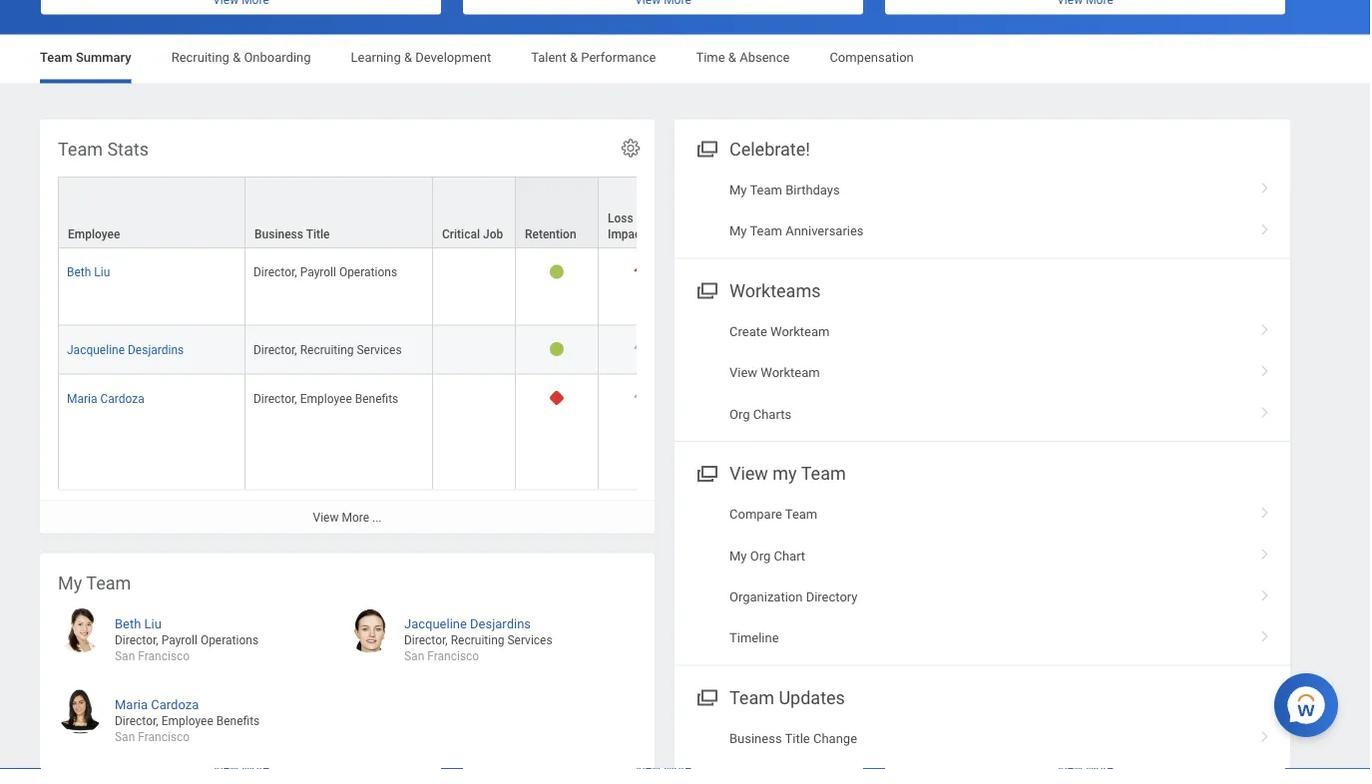 Task type: describe. For each thing, give the bounding box(es) containing it.
anniversaries
[[786, 224, 864, 239]]

director, recruiting services
[[254, 342, 402, 356]]

jacqueline desjardins link for team stats element
[[67, 338, 184, 356]]

1 vertical spatial org
[[750, 548, 771, 563]]

timeline
[[730, 631, 779, 646]]

compare
[[730, 507, 782, 522]]

benefits inside maria cardoza director, employee benefits san francisco
[[216, 714, 260, 728]]

0 vertical spatial maria cardoza link
[[67, 387, 144, 405]]

title for business title change
[[785, 731, 810, 746]]

& for time
[[729, 50, 737, 65]]

recruiting for director, recruiting services
[[300, 342, 354, 356]]

cardoza for maria cardoza director, employee benefits san francisco
[[151, 697, 199, 712]]

row containing beth liu
[[58, 248, 1371, 325]]

compare team link
[[675, 494, 1291, 535]]

row containing jacqueline desjardins
[[58, 325, 1371, 374]]

this worker has low retention risk. image
[[549, 264, 565, 279]]

desjardins for jacqueline desjardins link for team stats element
[[128, 342, 184, 356]]

maria cardoza director, employee benefits san francisco
[[115, 697, 260, 744]]

chevron right image for title
[[1253, 724, 1279, 744]]

operations for director, payroll operations san francisco
[[201, 634, 259, 648]]

services for director, recruiting services
[[357, 342, 402, 356]]

my for my team anniversaries
[[730, 224, 747, 239]]

organization
[[730, 590, 803, 605]]

list for workteams
[[675, 311, 1291, 435]]

org charts
[[730, 407, 792, 422]]

cell for director, employee benefits
[[433, 374, 516, 489]]

configure team stats image
[[620, 137, 642, 159]]

organization directory link
[[675, 577, 1291, 618]]

menu group image for celebrate!
[[693, 134, 720, 161]]

my for my team birthdays
[[730, 182, 747, 197]]

cell for director, payroll operations
[[433, 248, 516, 325]]

time & absence
[[696, 50, 790, 65]]

chevron right image for celebrate!
[[1253, 175, 1279, 195]]

jacqueline for the my team element
[[404, 617, 467, 631]]

beth liu link inside list item
[[115, 613, 162, 631]]

chart
[[774, 548, 806, 563]]

services for director, recruiting services san francisco
[[508, 634, 553, 648]]

& for recruiting
[[233, 50, 241, 65]]

business title change link
[[675, 718, 1291, 760]]

business for business title
[[255, 227, 303, 241]]

impact
[[608, 227, 645, 241]]

compare team
[[730, 507, 818, 522]]

absence
[[740, 50, 790, 65]]

my for my org chart
[[730, 548, 747, 563]]

director, employee benefits
[[254, 391, 399, 405]]

team summary
[[40, 50, 131, 65]]

time
[[696, 50, 725, 65]]

maria for maria cardoza
[[67, 391, 97, 405]]

performance
[[581, 50, 656, 65]]

my team
[[58, 573, 131, 594]]

director, for director, employee benefits
[[254, 391, 297, 405]]

critical job
[[442, 227, 503, 241]]

timeline link
[[675, 618, 1291, 659]]

recruiting for director, recruiting services san francisco
[[451, 634, 505, 648]]

director, inside maria cardoza director, employee benefits san francisco
[[115, 714, 158, 728]]

celebrate!
[[730, 139, 810, 160]]

list for celebrate!
[[675, 169, 1291, 252]]

business title change list
[[675, 718, 1291, 770]]

view more ... link
[[40, 500, 655, 533]]

loss impact
[[608, 211, 645, 241]]

maria cardoza link inside maria cardoza list item
[[115, 693, 199, 712]]

& for learning
[[404, 50, 412, 65]]

team updates
[[730, 688, 845, 709]]

francisco inside maria cardoza director, employee benefits san francisco
[[138, 730, 190, 744]]

my team birthdays link
[[675, 169, 1291, 211]]

talent
[[531, 50, 567, 65]]

chevron right image for workteams
[[1253, 317, 1279, 337]]

chevron right image for charts
[[1253, 400, 1279, 420]]

the loss of this employee would be catastrophic or critical to the organization. image
[[632, 264, 647, 279]]

business title change
[[730, 731, 857, 746]]

cell for director, recruiting services
[[433, 325, 516, 374]]

view my team
[[730, 463, 846, 484]]

the loss of this employee would be moderate or significant to the organization. image for director, employee benefits
[[632, 390, 647, 405]]

view for view my team
[[730, 463, 768, 484]]

onboarding
[[244, 50, 311, 65]]

more
[[342, 510, 369, 524]]

business title
[[255, 227, 330, 241]]

san for jacqueline desjardins
[[404, 650, 425, 664]]

view more ...
[[313, 510, 382, 524]]

chevron right image for team
[[1253, 500, 1279, 520]]

maria cardoza
[[67, 391, 144, 405]]

workteams
[[730, 280, 821, 301]]

tab list containing team summary
[[20, 35, 1351, 83]]

recruiting inside tab list
[[171, 50, 230, 65]]

beth for beth liu 'link' within the list item
[[115, 617, 141, 631]]

retention column header
[[516, 176, 599, 249]]

desjardins for jacqueline desjardins link inside list item
[[470, 617, 531, 631]]

row containing loss impact
[[58, 176, 1371, 249]]

view for view workteam
[[730, 365, 758, 380]]

my team anniversaries link
[[675, 211, 1291, 252]]

jacqueline desjardins link for the my team element
[[404, 613, 531, 631]]

change
[[813, 731, 857, 746]]

this worker has low retention risk. image
[[549, 341, 565, 356]]



Task type: vqa. For each thing, say whether or not it's contained in the screenshot.
chevron right image within the org charts link
yes



Task type: locate. For each thing, give the bounding box(es) containing it.
0 horizontal spatial payroll
[[161, 634, 198, 648]]

cell
[[433, 248, 516, 325], [433, 325, 516, 374], [433, 374, 516, 489]]

1 vertical spatial employee
[[300, 391, 352, 405]]

menu group image for view my team
[[693, 459, 720, 486]]

critical job button
[[433, 177, 515, 247]]

maria
[[67, 391, 97, 405], [115, 697, 148, 712]]

view down create
[[730, 365, 758, 380]]

tab list
[[20, 35, 1351, 83]]

org charts link
[[675, 394, 1291, 435]]

0 vertical spatial employee
[[68, 227, 120, 241]]

3 chevron right image from the top
[[1253, 317, 1279, 337]]

chevron right image inside my team anniversaries link
[[1253, 217, 1279, 237]]

1 horizontal spatial title
[[785, 731, 810, 746]]

business for business title change
[[730, 731, 782, 746]]

san inside director, payroll operations san francisco
[[115, 650, 135, 664]]

beth liu link inside team stats element
[[67, 261, 110, 279]]

cardoza
[[100, 391, 144, 405], [151, 697, 199, 712]]

1 horizontal spatial jacqueline
[[404, 617, 467, 631]]

2 chevron right image from the top
[[1253, 217, 1279, 237]]

title left change
[[785, 731, 810, 746]]

1 vertical spatial payroll
[[161, 634, 198, 648]]

0 vertical spatial chevron right image
[[1253, 175, 1279, 195]]

1 vertical spatial beth
[[115, 617, 141, 631]]

0 vertical spatial title
[[306, 227, 330, 241]]

jacqueline desjardins link up maria cardoza
[[67, 338, 184, 356]]

operations up maria cardoza list item at the bottom left of page
[[201, 634, 259, 648]]

san inside maria cardoza director, employee benefits san francisco
[[115, 730, 135, 744]]

updates
[[779, 688, 845, 709]]

francisco for desjardins
[[427, 650, 479, 664]]

beth
[[67, 265, 91, 279], [115, 617, 141, 631]]

team stats element
[[40, 119, 1371, 533]]

directory
[[806, 590, 858, 605]]

1 & from the left
[[233, 50, 241, 65]]

director, payroll operations san francisco
[[115, 634, 259, 664]]

maria inside team stats element
[[67, 391, 97, 405]]

1 vertical spatial recruiting
[[300, 342, 354, 356]]

view workteam
[[730, 365, 820, 380]]

view inside team stats element
[[313, 510, 339, 524]]

stats
[[107, 139, 149, 160]]

team stats
[[58, 139, 149, 160]]

& left onboarding
[[233, 50, 241, 65]]

6 chevron right image from the top
[[1253, 624, 1279, 644]]

the loss of this employee would be moderate or significant to the organization. image right this worker has a high retention risk - immediate action needed. image
[[632, 390, 647, 405]]

cardoza for maria cardoza
[[100, 391, 144, 405]]

0 vertical spatial liu
[[94, 265, 110, 279]]

workteam down workteams on the top of the page
[[771, 324, 830, 339]]

0 vertical spatial maria
[[67, 391, 97, 405]]

services inside director, recruiting services san francisco
[[508, 634, 553, 648]]

recruiting inside director, recruiting services san francisco
[[451, 634, 505, 648]]

0 vertical spatial business
[[255, 227, 303, 241]]

3 cell from the top
[[433, 374, 516, 489]]

san inside director, recruiting services san francisco
[[404, 650, 425, 664]]

1 vertical spatial chevron right image
[[1253, 217, 1279, 237]]

1 horizontal spatial liu
[[144, 617, 162, 631]]

francisco
[[138, 650, 190, 664], [427, 650, 479, 664], [138, 730, 190, 744]]

chevron right image inside my org chart link
[[1253, 541, 1279, 561]]

1 horizontal spatial payroll
[[300, 265, 336, 279]]

maria cardoza list item
[[58, 689, 347, 745]]

director, inside director, recruiting services san francisco
[[404, 634, 448, 648]]

development
[[415, 50, 491, 65]]

business title column header
[[246, 176, 433, 249]]

my for my team
[[58, 573, 82, 594]]

2 the loss of this employee would be moderate or significant to the organization. image from the top
[[632, 390, 647, 405]]

3 chevron right image from the top
[[1253, 500, 1279, 520]]

birthdays
[[786, 182, 840, 197]]

menu group image for workteams
[[693, 276, 720, 303]]

chevron right image
[[1253, 175, 1279, 195], [1253, 217, 1279, 237], [1253, 317, 1279, 337]]

business title button
[[246, 177, 432, 247]]

3 & from the left
[[570, 50, 578, 65]]

desjardins
[[128, 342, 184, 356], [470, 617, 531, 631]]

...
[[372, 510, 382, 524]]

employee down director, payroll operations san francisco
[[161, 714, 213, 728]]

payroll inside director, payroll operations san francisco
[[161, 634, 198, 648]]

jacqueline desjardins inside team stats element
[[67, 342, 184, 356]]

payroll inside team stats element
[[300, 265, 336, 279]]

0 vertical spatial org
[[730, 407, 750, 422]]

my team birthdays
[[730, 182, 840, 197]]

&
[[233, 50, 241, 65], [404, 50, 412, 65], [570, 50, 578, 65], [729, 50, 737, 65]]

liu
[[94, 265, 110, 279], [144, 617, 162, 631]]

workteam inside create workteam link
[[771, 324, 830, 339]]

payroll down business title
[[300, 265, 336, 279]]

0 horizontal spatial beth liu
[[67, 265, 110, 279]]

1 horizontal spatial employee
[[161, 714, 213, 728]]

benefits down director, recruiting services
[[355, 391, 399, 405]]

0 vertical spatial the loss of this employee would be moderate or significant to the organization. image
[[632, 341, 647, 356]]

list containing compare team
[[675, 494, 1291, 659]]

business
[[255, 227, 303, 241], [730, 731, 782, 746]]

talent & performance
[[531, 50, 656, 65]]

4 row from the top
[[58, 374, 1371, 489]]

payroll
[[300, 265, 336, 279], [161, 634, 198, 648]]

1 vertical spatial view
[[730, 463, 768, 484]]

2 horizontal spatial employee
[[300, 391, 352, 405]]

0 horizontal spatial recruiting
[[171, 50, 230, 65]]

jacqueline for team stats element
[[67, 342, 125, 356]]

2 cell from the top
[[433, 325, 516, 374]]

& right talent
[[570, 50, 578, 65]]

director, recruiting services san francisco
[[404, 634, 553, 664]]

2 menu group image from the top
[[693, 276, 720, 303]]

& right learning
[[404, 50, 412, 65]]

my
[[730, 182, 747, 197], [730, 224, 747, 239], [730, 548, 747, 563], [58, 573, 82, 594]]

beth liu link
[[67, 261, 110, 279], [115, 613, 162, 631]]

1 vertical spatial maria
[[115, 697, 148, 712]]

director, for director, recruiting services
[[254, 342, 297, 356]]

0 horizontal spatial operations
[[201, 634, 259, 648]]

director, for director, recruiting services san francisco
[[404, 634, 448, 648]]

beth liu
[[67, 265, 110, 279], [115, 617, 162, 631]]

san for beth liu
[[115, 650, 135, 664]]

operations
[[339, 265, 397, 279], [201, 634, 259, 648]]

menu group image left celebrate!
[[693, 134, 720, 161]]

0 vertical spatial beth liu
[[67, 265, 110, 279]]

the loss of this employee would be moderate or significant to the organization. image for director, recruiting services
[[632, 341, 647, 356]]

2 horizontal spatial recruiting
[[451, 634, 505, 648]]

my team anniversaries
[[730, 224, 864, 239]]

title inside popup button
[[306, 227, 330, 241]]

recruiting & onboarding
[[171, 50, 311, 65]]

4 chevron right image from the top
[[1253, 541, 1279, 561]]

workteam for create workteam
[[771, 324, 830, 339]]

francisco inside director, recruiting services san francisco
[[427, 650, 479, 664]]

2 vertical spatial chevron right image
[[1253, 317, 1279, 337]]

summary
[[76, 50, 131, 65]]

0 vertical spatial operations
[[339, 265, 397, 279]]

1 vertical spatial beth liu
[[115, 617, 162, 631]]

0 horizontal spatial beth
[[67, 265, 91, 279]]

org left charts
[[730, 407, 750, 422]]

director,
[[254, 265, 297, 279], [254, 342, 297, 356], [254, 391, 297, 405], [115, 634, 158, 648], [404, 634, 448, 648], [115, 714, 158, 728]]

beth liu inside team stats element
[[67, 265, 110, 279]]

recruiting
[[171, 50, 230, 65], [300, 342, 354, 356], [451, 634, 505, 648]]

menu group image for team updates
[[693, 683, 720, 710]]

2 vertical spatial employee
[[161, 714, 213, 728]]

0 horizontal spatial jacqueline desjardins
[[67, 342, 184, 356]]

beth down my team
[[115, 617, 141, 631]]

1 the loss of this employee would be moderate or significant to the organization. image from the top
[[632, 341, 647, 356]]

jacqueline desjardins inside list item
[[404, 617, 531, 631]]

create workteam
[[730, 324, 830, 339]]

employee down director, recruiting services
[[300, 391, 352, 405]]

beth liu list item
[[58, 609, 347, 665]]

chevron right image inside create workteam link
[[1253, 317, 1279, 337]]

employee inside maria cardoza director, employee benefits san francisco
[[161, 714, 213, 728]]

beth liu inside list item
[[115, 617, 162, 631]]

chevron right image inside organization directory link
[[1253, 583, 1279, 603]]

jacqueline desjardins link
[[67, 338, 184, 356], [404, 613, 531, 631]]

0 horizontal spatial maria
[[67, 391, 97, 405]]

recruiting inside team stats element
[[300, 342, 354, 356]]

workteam
[[771, 324, 830, 339], [761, 365, 820, 380]]

the loss of this employee would be moderate or significant to the organization. image
[[632, 341, 647, 356], [632, 390, 647, 405]]

view left the more
[[313, 510, 339, 524]]

1 horizontal spatial benefits
[[355, 391, 399, 405]]

beth inside team stats element
[[67, 265, 91, 279]]

0 horizontal spatial jacqueline desjardins link
[[67, 338, 184, 356]]

title up director, payroll operations
[[306, 227, 330, 241]]

maria inside maria cardoza director, employee benefits san francisco
[[115, 697, 148, 712]]

0 vertical spatial jacqueline
[[67, 342, 125, 356]]

my team element
[[40, 554, 655, 770]]

menu group image
[[693, 134, 720, 161], [693, 276, 720, 303], [693, 459, 720, 486], [693, 683, 720, 710]]

0 horizontal spatial business
[[255, 227, 303, 241]]

operations for director, payroll operations
[[339, 265, 397, 279]]

1 horizontal spatial recruiting
[[300, 342, 354, 356]]

2 & from the left
[[404, 50, 412, 65]]

francisco for liu
[[138, 650, 190, 664]]

0 horizontal spatial benefits
[[216, 714, 260, 728]]

1 vertical spatial jacqueline desjardins
[[404, 617, 531, 631]]

director, for director, payroll operations
[[254, 265, 297, 279]]

employee button
[[59, 177, 245, 247]]

0 vertical spatial payroll
[[300, 265, 336, 279]]

1 vertical spatial jacqueline
[[404, 617, 467, 631]]

loss
[[608, 211, 634, 225]]

chevron right image for workteam
[[1253, 358, 1279, 378]]

1 vertical spatial services
[[508, 634, 553, 648]]

title inside list
[[785, 731, 810, 746]]

chevron right image inside business title change link
[[1253, 724, 1279, 744]]

1 vertical spatial liu
[[144, 617, 162, 631]]

learning
[[351, 50, 401, 65]]

chevron right image inside 'timeline' link
[[1253, 624, 1279, 644]]

beth liu down employee column header
[[67, 265, 110, 279]]

beth liu link up director, payroll operations san francisco
[[115, 613, 162, 631]]

2 chevron right image from the top
[[1253, 400, 1279, 420]]

maria for maria cardoza director, employee benefits san francisco
[[115, 697, 148, 712]]

create
[[730, 324, 767, 339]]

jacqueline desjardins for team stats element
[[67, 342, 184, 356]]

retention
[[525, 227, 577, 241]]

director, inside director, payroll operations san francisco
[[115, 634, 158, 648]]

beth inside list item
[[115, 617, 141, 631]]

jacqueline desjardins link up director, recruiting services san francisco
[[404, 613, 531, 631]]

business up director, payroll operations
[[255, 227, 303, 241]]

chevron right image for org
[[1253, 541, 1279, 561]]

benefits inside team stats element
[[355, 391, 399, 405]]

retention button
[[516, 177, 598, 247]]

1 vertical spatial jacqueline desjardins link
[[404, 613, 531, 631]]

5 chevron right image from the top
[[1253, 583, 1279, 603]]

chevron right image inside "my team birthdays" link
[[1253, 175, 1279, 195]]

business down team updates in the right of the page
[[730, 731, 782, 746]]

menu group image left my
[[693, 459, 720, 486]]

director, for director, payroll operations san francisco
[[115, 634, 158, 648]]

chevron right image inside org charts link
[[1253, 400, 1279, 420]]

jacqueline inside team stats element
[[67, 342, 125, 356]]

maria cardoza link
[[67, 387, 144, 405], [115, 693, 199, 712]]

2 vertical spatial view
[[313, 510, 339, 524]]

organization directory
[[730, 590, 858, 605]]

business inside list
[[730, 731, 782, 746]]

0 horizontal spatial desjardins
[[128, 342, 184, 356]]

business inside popup button
[[255, 227, 303, 241]]

cardoza inside maria cardoza director, employee benefits san francisco
[[151, 697, 199, 712]]

payroll for director, payroll operations
[[300, 265, 336, 279]]

0 vertical spatial jacqueline desjardins link
[[67, 338, 184, 356]]

liu inside team stats element
[[94, 265, 110, 279]]

2 row from the top
[[58, 248, 1371, 325]]

list containing my team birthdays
[[675, 169, 1291, 252]]

view
[[730, 365, 758, 380], [730, 463, 768, 484], [313, 510, 339, 524]]

1 cell from the top
[[433, 248, 516, 325]]

desjardins inside list item
[[470, 617, 531, 631]]

0 vertical spatial workteam
[[771, 324, 830, 339]]

7 chevron right image from the top
[[1253, 724, 1279, 744]]

compensation
[[830, 50, 914, 65]]

1 horizontal spatial desjardins
[[470, 617, 531, 631]]

1 horizontal spatial jacqueline desjardins
[[404, 617, 531, 631]]

employee column header
[[58, 176, 246, 249]]

charts
[[753, 407, 792, 422]]

employee inside popup button
[[68, 227, 120, 241]]

1 horizontal spatial operations
[[339, 265, 397, 279]]

4 menu group image from the top
[[693, 683, 720, 710]]

0 horizontal spatial employee
[[68, 227, 120, 241]]

1 row from the top
[[58, 176, 1371, 249]]

0 horizontal spatial beth liu link
[[67, 261, 110, 279]]

jacqueline up director, recruiting services san francisco
[[404, 617, 467, 631]]

1 menu group image from the top
[[693, 134, 720, 161]]

loss impact button
[[599, 177, 681, 247]]

operations inside director, payroll operations san francisco
[[201, 634, 259, 648]]

view left my
[[730, 463, 768, 484]]

row
[[58, 176, 1371, 249], [58, 248, 1371, 325], [58, 325, 1371, 374], [58, 374, 1371, 489]]

jacqueline desjardins
[[67, 342, 184, 356], [404, 617, 531, 631]]

1 vertical spatial desjardins
[[470, 617, 531, 631]]

critical job column header
[[433, 176, 516, 249]]

list containing create workteam
[[675, 311, 1291, 435]]

list inside the my team element
[[58, 599, 637, 760]]

workteam down create workteam
[[761, 365, 820, 380]]

0 vertical spatial benefits
[[355, 391, 399, 405]]

0 vertical spatial jacqueline desjardins
[[67, 342, 184, 356]]

0 horizontal spatial jacqueline
[[67, 342, 125, 356]]

employee down team stats
[[68, 227, 120, 241]]

view workteam link
[[675, 352, 1291, 394]]

beth for beth liu 'link' within team stats element
[[67, 265, 91, 279]]

benefits down director, payroll operations san francisco
[[216, 714, 260, 728]]

cardoza inside team stats element
[[100, 391, 144, 405]]

create workteam link
[[675, 311, 1291, 352]]

jacqueline desjardins up director, recruiting services san francisco
[[404, 617, 531, 631]]

1 vertical spatial beth liu link
[[115, 613, 162, 631]]

operations inside team stats element
[[339, 265, 397, 279]]

0 vertical spatial beth
[[67, 265, 91, 279]]

cell left this worker has a high retention risk - immediate action needed. image
[[433, 374, 516, 489]]

1 horizontal spatial maria
[[115, 697, 148, 712]]

workteam inside view workteam link
[[761, 365, 820, 380]]

my org chart link
[[675, 535, 1291, 577]]

1 horizontal spatial services
[[508, 634, 553, 648]]

1 horizontal spatial beth liu link
[[115, 613, 162, 631]]

cell left this worker has low retention risk. image
[[433, 325, 516, 374]]

team
[[40, 50, 73, 65], [58, 139, 103, 160], [750, 182, 783, 197], [750, 224, 783, 239], [801, 463, 846, 484], [785, 507, 818, 522], [86, 573, 131, 594], [730, 688, 775, 709]]

1 horizontal spatial jacqueline desjardins link
[[404, 613, 531, 631]]

payroll for director, payroll operations san francisco
[[161, 634, 198, 648]]

list
[[675, 169, 1291, 252], [675, 311, 1291, 435], [675, 494, 1291, 659], [58, 599, 637, 760]]

services
[[357, 342, 402, 356], [508, 634, 553, 648]]

liu up director, payroll operations san francisco
[[144, 617, 162, 631]]

0 vertical spatial recruiting
[[171, 50, 230, 65]]

beth liu up director, payroll operations san francisco
[[115, 617, 162, 631]]

title
[[306, 227, 330, 241], [785, 731, 810, 746]]

0 vertical spatial cardoza
[[100, 391, 144, 405]]

my
[[773, 463, 797, 484]]

desjardins up maria cardoza
[[128, 342, 184, 356]]

job
[[483, 227, 503, 241]]

my org chart
[[730, 548, 806, 563]]

jacqueline desjardins for the my team element
[[404, 617, 531, 631]]

0 horizontal spatial cardoza
[[100, 391, 144, 405]]

liu inside list item
[[144, 617, 162, 631]]

critical
[[442, 227, 480, 241]]

row containing maria cardoza
[[58, 374, 1371, 489]]

4 & from the left
[[729, 50, 737, 65]]

the loss of this employee would be moderate or significant to the organization. image down "the loss of this employee would be catastrophic or critical to the organization." icon
[[632, 341, 647, 356]]

desjardins up director, recruiting services san francisco
[[470, 617, 531, 631]]

2 vertical spatial recruiting
[[451, 634, 505, 648]]

1 vertical spatial benefits
[[216, 714, 260, 728]]

1 vertical spatial the loss of this employee would be moderate or significant to the organization. image
[[632, 390, 647, 405]]

1 vertical spatial business
[[730, 731, 782, 746]]

1 horizontal spatial business
[[730, 731, 782, 746]]

chevron right image for directory
[[1253, 583, 1279, 603]]

jacqueline desjardins list item
[[347, 609, 637, 665]]

1 vertical spatial cardoza
[[151, 697, 199, 712]]

beth down employee column header
[[67, 265, 91, 279]]

title for business title
[[306, 227, 330, 241]]

& for talent
[[570, 50, 578, 65]]

beth liu link down employee column header
[[67, 261, 110, 279]]

workteam for view workteam
[[761, 365, 820, 380]]

this worker has a high retention risk - immediate action needed. image
[[549, 390, 565, 405]]

1 horizontal spatial beth liu
[[115, 617, 162, 631]]

1 vertical spatial workteam
[[761, 365, 820, 380]]

list containing beth liu
[[58, 599, 637, 760]]

jacqueline up maria cardoza
[[67, 342, 125, 356]]

jacqueline desjardins link inside list item
[[404, 613, 531, 631]]

payroll up maria cardoza list item at the bottom left of page
[[161, 634, 198, 648]]

liu down employee column header
[[94, 265, 110, 279]]

director, payroll operations
[[254, 265, 397, 279]]

0 vertical spatial beth liu link
[[67, 261, 110, 279]]

& right time
[[729, 50, 737, 65]]

1 chevron right image from the top
[[1253, 175, 1279, 195]]

francisco inside director, payroll operations san francisco
[[138, 650, 190, 664]]

0 vertical spatial services
[[357, 342, 402, 356]]

chevron right image
[[1253, 358, 1279, 378], [1253, 400, 1279, 420], [1253, 500, 1279, 520], [1253, 541, 1279, 561], [1253, 583, 1279, 603], [1253, 624, 1279, 644], [1253, 724, 1279, 744]]

desjardins inside team stats element
[[128, 342, 184, 356]]

0 horizontal spatial services
[[357, 342, 402, 356]]

1 vertical spatial title
[[785, 731, 810, 746]]

3 menu group image from the top
[[693, 459, 720, 486]]

menu group image right "the loss of this employee would be catastrophic or critical to the organization." icon
[[693, 276, 720, 303]]

org left chart
[[750, 548, 771, 563]]

employee
[[68, 227, 120, 241], [300, 391, 352, 405], [161, 714, 213, 728]]

chevron right image inside 'compare team' link
[[1253, 500, 1279, 520]]

0 horizontal spatial liu
[[94, 265, 110, 279]]

chevron right image inside view workteam link
[[1253, 358, 1279, 378]]

menu group image left team updates in the right of the page
[[693, 683, 720, 710]]

view for view more ...
[[313, 510, 339, 524]]

benefits
[[355, 391, 399, 405], [216, 714, 260, 728]]

org
[[730, 407, 750, 422], [750, 548, 771, 563]]

1 horizontal spatial cardoza
[[151, 697, 199, 712]]

1 vertical spatial operations
[[201, 634, 259, 648]]

cell down critical job
[[433, 248, 516, 325]]

0 horizontal spatial title
[[306, 227, 330, 241]]

1 horizontal spatial beth
[[115, 617, 141, 631]]

1 vertical spatial maria cardoza link
[[115, 693, 199, 712]]

operations down "business title" column header
[[339, 265, 397, 279]]

3 row from the top
[[58, 325, 1371, 374]]

list for view my team
[[675, 494, 1291, 659]]

learning & development
[[351, 50, 491, 65]]

jacqueline inside list item
[[404, 617, 467, 631]]

san
[[115, 650, 135, 664], [404, 650, 425, 664], [115, 730, 135, 744]]

jacqueline desjardins up maria cardoza
[[67, 342, 184, 356]]

0 vertical spatial desjardins
[[128, 342, 184, 356]]

1 chevron right image from the top
[[1253, 358, 1279, 378]]

0 vertical spatial view
[[730, 365, 758, 380]]

services inside team stats element
[[357, 342, 402, 356]]



